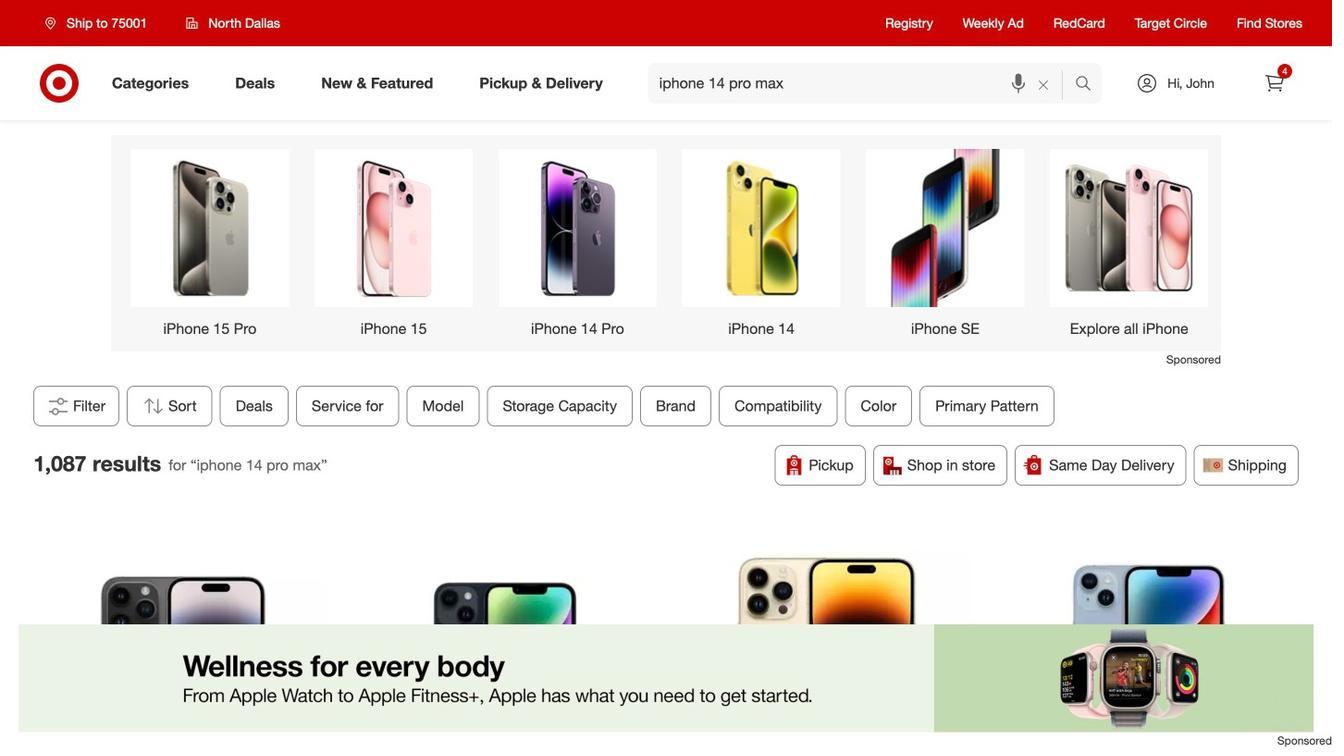 Task type: vqa. For each thing, say whether or not it's contained in the screenshot.
the bottom the all
no



Task type: describe. For each thing, give the bounding box(es) containing it.
1 vertical spatial advertisement element
[[0, 624, 1332, 733]]

0 vertical spatial advertisement element
[[111, 135, 1221, 352]]



Task type: locate. For each thing, give the bounding box(es) containing it.
apple iphone 14 pro image
[[40, 526, 326, 752], [40, 526, 326, 752]]

apple iphone 14 pro max image
[[684, 526, 970, 752], [684, 526, 970, 752]]

apple iphone 14 plus image
[[1006, 526, 1292, 752], [1006, 526, 1292, 752]]

apple iphone 14 image
[[362, 526, 648, 752], [362, 526, 648, 752]]

advertisement element
[[111, 135, 1221, 352], [0, 624, 1332, 733]]

What can we help you find? suggestions appear below search field
[[648, 63, 1080, 104]]



